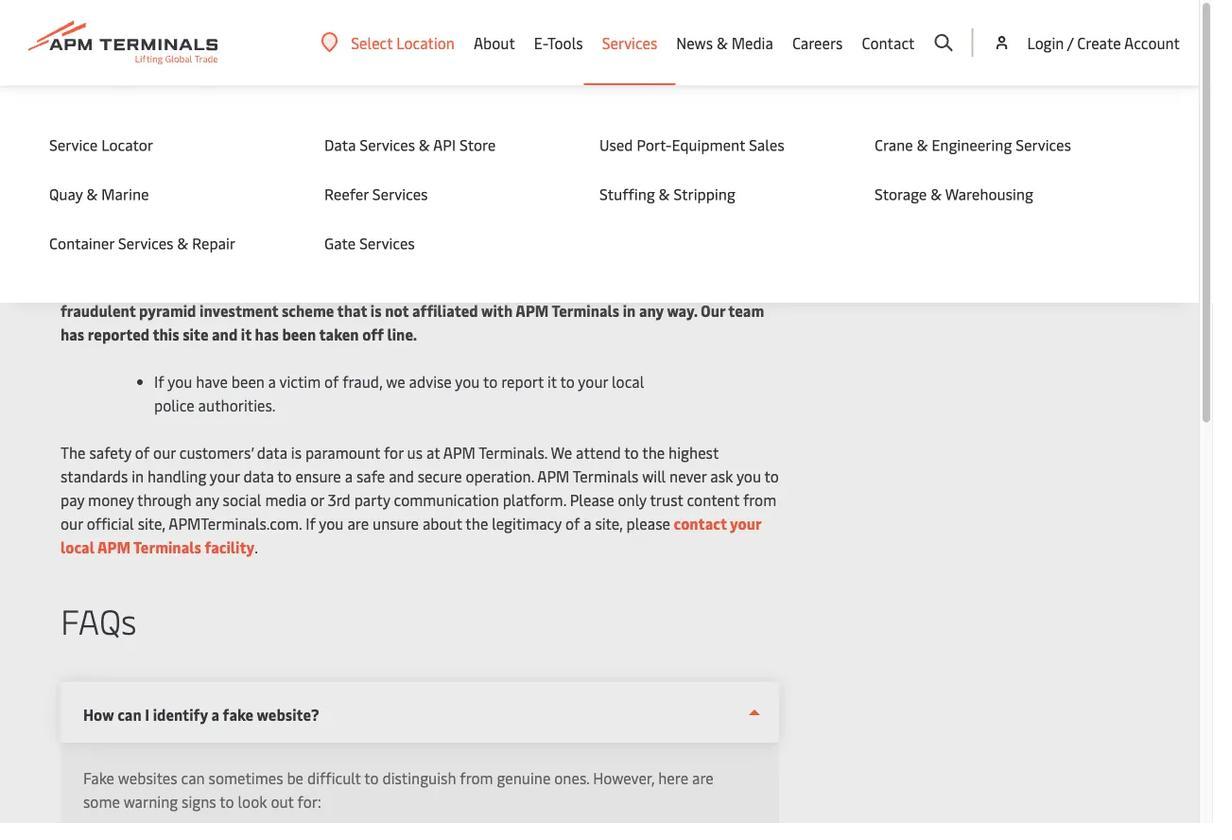 Task type: describe. For each thing, give the bounding box(es) containing it.
equipment
[[672, 134, 746, 155]]

attend
[[576, 442, 621, 463]]

only
[[618, 490, 647, 510]]

to inside it has been brough to our attention that apm-india.com (and similar investment or earning apps) is a fraudulent pyramid investment scheme that is not affiliated with apm terminals in any way. our team has reported this site and it has been taken off line.
[[192, 277, 208, 297]]

ensure
[[296, 466, 341, 486]]

india.com (and
[[377, 277, 478, 297]]

please
[[627, 513, 671, 534]]

or inside it has been brough to our attention that apm-india.com (and similar investment or earning apps) is a fraudulent pyramid investment scheme that is not affiliated with apm terminals in any way. our team has reported this site and it has been taken off line.
[[614, 277, 629, 297]]

0 vertical spatial fraudulent
[[156, 93, 221, 111]]

home
[[102, 93, 137, 111]]

data services & api store
[[325, 134, 496, 155]]

0 horizontal spatial the
[[466, 513, 489, 534]]

1 horizontal spatial our
[[153, 442, 176, 463]]

crane & engineering services link
[[875, 134, 1113, 155]]

any inside the safety of our customers' data is paramount for us at apm terminals. we attend to the highest standards in handling your data to ensure a safe and secure operation. apm terminals will never ask you to pay money through any social media or 3rd party communication platform. please only trust content from our official site, apmterminals.com. if you are unsure about the legitimacy of a site, please
[[195, 490, 219, 510]]

warning
[[124, 791, 178, 812]]

storage
[[875, 184, 928, 204]]

stripping
[[674, 184, 736, 204]]

quay
[[49, 184, 83, 204]]

are inside fake websites can sometimes be difficult to distinguish from genuine ones. however, here are some warning signs to look out for:
[[693, 768, 714, 788]]

careers
[[793, 32, 843, 53]]

facility
[[205, 537, 255, 557]]

1 vertical spatial a
[[345, 466, 353, 486]]

victim
[[280, 371, 321, 392]]

through
[[137, 490, 192, 510]]

media
[[265, 490, 307, 510]]

marine
[[101, 184, 149, 204]]

storage & warehousing link
[[875, 184, 1113, 204]]

apps)
[[688, 277, 726, 297]]

line.
[[387, 324, 417, 344]]

genuine
[[497, 768, 551, 788]]

/
[[1068, 32, 1074, 53]]

1 horizontal spatial the
[[643, 442, 665, 463]]

report
[[502, 371, 544, 392]]

be
[[287, 768, 304, 788]]

police
[[154, 395, 195, 415]]

some
[[83, 791, 120, 812]]

money
[[88, 490, 134, 510]]

pay
[[61, 490, 84, 510]]

login
[[1028, 32, 1065, 53]]

1 vertical spatial data
[[244, 466, 274, 486]]

handling
[[148, 466, 207, 486]]

taken
[[319, 324, 359, 344]]

used
[[600, 134, 633, 155]]

pyramid
[[139, 300, 196, 321]]

store
[[460, 134, 496, 155]]

login / create account
[[1028, 32, 1181, 53]]

websites
[[224, 93, 277, 111]]

to right ask
[[765, 466, 780, 486]]

port-
[[637, 134, 672, 155]]

crane
[[875, 134, 914, 155]]

reefer services link
[[325, 184, 562, 204]]

reefer
[[325, 184, 369, 204]]

container
[[49, 233, 114, 253]]

1 vertical spatial is
[[371, 300, 382, 321]]

container services & repair
[[49, 233, 236, 253]]

faqs
[[61, 598, 137, 643]]

us
[[407, 442, 423, 463]]

repair
[[192, 233, 236, 253]]

never
[[670, 466, 707, 486]]

local inside "contact your local apm terminals facility"
[[61, 537, 95, 557]]

account
[[1125, 32, 1181, 53]]

apm inside "contact your local apm terminals facility"
[[97, 537, 131, 557]]

1 horizontal spatial been
[[282, 324, 316, 344]]

quay & marine link
[[49, 184, 287, 204]]

websites for fraudulent
[[338, 154, 550, 228]]

you down 3rd
[[319, 513, 344, 534]]

& inside 'link'
[[177, 233, 188, 253]]

fraudulent websites
[[61, 154, 550, 228]]

to left the report in the left top of the page
[[484, 371, 498, 392]]

have
[[196, 371, 228, 392]]

with
[[482, 300, 513, 321]]

& for stuffing & stripping
[[659, 184, 670, 204]]

and inside the safety of our customers' data is paramount for us at apm terminals. we attend to the highest standards in handling your data to ensure a safe and secure operation. apm terminals will never ask you to pay money through any social media or 3rd party communication platform. please only trust content from our official site, apmterminals.com. if you are unsure about the legitimacy of a site, please
[[389, 466, 414, 486]]

we
[[551, 442, 573, 463]]

global home > fraudulent websites
[[61, 93, 277, 111]]

official
[[87, 513, 134, 534]]

terminals inside it has been brough to our attention that apm-india.com (and similar investment or earning apps) is a fraudulent pyramid investment scheme that is not affiliated with apm terminals in any way. our team has reported this site and it has been taken off line.
[[552, 300, 620, 321]]

local inside "if you have been a victim of fraud, we advise you to report it to your local police authorities."
[[612, 371, 645, 392]]

storage & warehousing
[[875, 184, 1034, 204]]

apm down we
[[538, 466, 570, 486]]

news & media
[[677, 32, 774, 53]]

location
[[397, 32, 455, 53]]

& for news & media
[[717, 32, 728, 53]]

has down fraudulent
[[61, 324, 84, 344]]

to right the report in the left top of the page
[[561, 371, 575, 392]]

look
[[238, 791, 267, 812]]

if inside "if you have been a victim of fraud, we advise you to report it to your local police authorities."
[[154, 371, 164, 392]]

crane & engineering services
[[875, 134, 1072, 155]]

site
[[183, 324, 209, 344]]

services for gate services
[[360, 233, 415, 253]]

data
[[325, 134, 356, 155]]

services button
[[602, 0, 658, 85]]

any inside it has been brough to our attention that apm-india.com (and similar investment or earning apps) is a fraudulent pyramid investment scheme that is not affiliated with apm terminals in any way. our team has reported this site and it has been taken off line.
[[640, 300, 664, 321]]

for:
[[298, 791, 321, 812]]

unsure
[[373, 513, 419, 534]]

can
[[181, 768, 205, 788]]

about
[[474, 32, 516, 53]]

been a
[[232, 371, 276, 392]]

has right it
[[75, 277, 99, 297]]

about button
[[474, 0, 516, 85]]

terminals inside the safety of our customers' data is paramount for us at apm terminals. we attend to the highest standards in handling your data to ensure a safe and secure operation. apm terminals will never ask you to pay money through any social media or 3rd party communication platform. please only trust content from our official site, apmterminals.com. if you are unsure about the legitimacy of a site, please
[[573, 466, 639, 486]]

2 vertical spatial our
[[61, 513, 83, 534]]

reefer services
[[325, 184, 428, 204]]

services up storage & warehousing link
[[1016, 134, 1072, 155]]

0 horizontal spatial investment
[[200, 300, 279, 321]]

of fraud,
[[325, 371, 383, 392]]

ask
[[711, 466, 734, 486]]

you right ask
[[737, 466, 762, 486]]

apm right at
[[444, 442, 476, 463]]

from inside the safety of our customers' data is paramount for us at apm terminals. we attend to the highest standards in handling your data to ensure a safe and secure operation. apm terminals will never ask you to pay money through any social media or 3rd party communication platform. please only trust content from our official site, apmterminals.com. if you are unsure about the legitimacy of a site, please
[[744, 490, 777, 510]]

your inside the safety of our customers' data is paramount for us at apm terminals. we attend to the highest standards in handling your data to ensure a safe and secure operation. apm terminals will never ask you to pay money through any social media or 3rd party communication platform. please only trust content from our official site, apmterminals.com. if you are unsure about the legitimacy of a site, please
[[210, 466, 240, 486]]

attention
[[238, 277, 304, 297]]

quay & marine
[[49, 184, 149, 204]]

api
[[433, 134, 456, 155]]

locator
[[101, 134, 153, 155]]

legitimacy
[[492, 513, 562, 534]]

trust
[[650, 490, 684, 510]]

0 vertical spatial that
[[307, 277, 337, 297]]

similar
[[481, 277, 529, 297]]

to right difficult
[[365, 768, 379, 788]]

authorities.
[[198, 395, 276, 415]]

at
[[427, 442, 440, 463]]

websites for fake
[[118, 768, 178, 788]]

sales
[[749, 134, 785, 155]]



Task type: vqa. For each thing, say whether or not it's contained in the screenshot.
websites related to Fake
yes



Task type: locate. For each thing, give the bounding box(es) containing it.
websites up warning
[[118, 768, 178, 788]]

to right brough
[[192, 277, 208, 297]]

1 vertical spatial if
[[306, 513, 316, 534]]

ones.
[[555, 768, 590, 788]]

safe
[[357, 466, 385, 486]]

1 vertical spatial it
[[548, 371, 557, 392]]

or left 3rd
[[310, 490, 324, 510]]

gate
[[325, 233, 356, 253]]

to right attend in the bottom of the page
[[625, 442, 639, 463]]

1 vertical spatial been
[[282, 324, 316, 344]]

&
[[717, 32, 728, 53], [419, 134, 430, 155], [917, 134, 929, 155], [87, 184, 98, 204], [659, 184, 670, 204], [931, 184, 942, 204], [177, 233, 188, 253]]

a left safe
[[345, 466, 353, 486]]

our up handling
[[153, 442, 176, 463]]

our down repair
[[211, 277, 234, 297]]

for
[[384, 442, 404, 463]]

news
[[677, 32, 713, 53]]

to
[[192, 277, 208, 297], [484, 371, 498, 392], [561, 371, 575, 392], [625, 442, 639, 463], [277, 466, 292, 486], [765, 466, 780, 486], [365, 768, 379, 788], [220, 791, 234, 812]]

services for container services & repair
[[118, 233, 174, 253]]

2 horizontal spatial your
[[730, 513, 762, 534]]

0 vertical spatial it
[[241, 324, 252, 344]]

0 horizontal spatial if
[[154, 371, 164, 392]]

1 vertical spatial websites
[[118, 768, 178, 788]]

contact
[[862, 32, 915, 53]]

0 vertical spatial a
[[744, 277, 752, 297]]

1 horizontal spatial in
[[623, 300, 636, 321]]

websites
[[338, 154, 550, 228], [118, 768, 178, 788]]

1 horizontal spatial or
[[614, 277, 629, 297]]

1 horizontal spatial is
[[371, 300, 382, 321]]

1 horizontal spatial site,
[[596, 513, 623, 534]]

0 vertical spatial from
[[744, 490, 777, 510]]

are
[[348, 513, 369, 534], [693, 768, 714, 788]]

0 horizontal spatial is
[[291, 442, 302, 463]]

data up 'media'
[[257, 442, 288, 463]]

are inside the safety of our customers' data is paramount for us at apm terminals. we attend to the highest standards in handling your data to ensure a safe and secure operation. apm terminals will never ask you to pay money through any social media or 3rd party communication platform. please only trust content from our official site, apmterminals.com. if you are unsure about the legitimacy of a site, please
[[348, 513, 369, 534]]

select
[[351, 32, 393, 53]]

1 vertical spatial the
[[466, 513, 489, 534]]

our down the "pay"
[[61, 513, 83, 534]]

& right stuffing
[[659, 184, 670, 204]]

1 horizontal spatial of
[[566, 513, 580, 534]]

if up police
[[154, 371, 164, 392]]

0 vertical spatial or
[[614, 277, 629, 297]]

of down please
[[566, 513, 580, 534]]

1 horizontal spatial if
[[306, 513, 316, 534]]

a inside it has been brough to our attention that apm-india.com (and similar investment or earning apps) is a fraudulent pyramid investment scheme that is not affiliated with apm terminals in any way. our team has reported this site and it has been taken off line.
[[744, 277, 752, 297]]

1 vertical spatial that
[[337, 300, 367, 321]]

1 horizontal spatial websites
[[338, 154, 550, 228]]

been up fraudulent
[[102, 277, 136, 297]]

from
[[744, 490, 777, 510], [460, 768, 493, 788]]

services up brough
[[118, 233, 174, 253]]

distinguish
[[383, 768, 456, 788]]

the up the will
[[643, 442, 665, 463]]

e-tools button
[[534, 0, 583, 85]]

it has been brough to our attention that apm-india.com (and similar investment or earning apps) is a fraudulent pyramid investment scheme that is not affiliated with apm terminals in any way. our team has reported this site and it has been taken off line.
[[61, 277, 765, 344]]

of right the safety
[[135, 442, 150, 463]]

apm
[[516, 300, 549, 321], [444, 442, 476, 463], [538, 466, 570, 486], [97, 537, 131, 557]]

0 horizontal spatial in
[[132, 466, 144, 486]]

services for reefer services
[[373, 184, 428, 204]]

services right gate
[[360, 233, 415, 253]]

the
[[61, 442, 86, 463]]

global
[[61, 93, 99, 111]]

select location
[[351, 32, 455, 53]]

0 horizontal spatial it
[[241, 324, 252, 344]]

from right content
[[744, 490, 777, 510]]

1 vertical spatial and
[[389, 466, 414, 486]]

or
[[614, 277, 629, 297], [310, 490, 324, 510]]

2 vertical spatial a
[[584, 513, 592, 534]]

you right advise
[[455, 371, 480, 392]]

your right the report in the left top of the page
[[578, 371, 608, 392]]

0 vertical spatial our
[[211, 277, 234, 297]]

team
[[729, 300, 765, 321]]

0 horizontal spatial are
[[348, 513, 369, 534]]

0 horizontal spatial or
[[310, 490, 324, 510]]

it inside "if you have been a victim of fraud, we advise you to report it to your local police authorities."
[[548, 371, 557, 392]]

site, down "through"
[[138, 513, 165, 534]]

2 horizontal spatial our
[[211, 277, 234, 297]]

1 vertical spatial local
[[61, 537, 95, 557]]

e-
[[534, 32, 548, 53]]

0 vertical spatial of
[[135, 442, 150, 463]]

1 vertical spatial or
[[310, 490, 324, 510]]

is up team
[[729, 277, 740, 297]]

you up police
[[168, 371, 192, 392]]

your
[[578, 371, 608, 392], [210, 466, 240, 486], [730, 513, 762, 534]]

it up been a
[[241, 324, 252, 344]]

& for quay & marine
[[87, 184, 98, 204]]

your down content
[[730, 513, 762, 534]]

reported
[[88, 324, 150, 344]]

data services & api store link
[[325, 134, 562, 155]]

1 horizontal spatial any
[[640, 300, 664, 321]]

is up ensure
[[291, 442, 302, 463]]

and right site
[[212, 324, 238, 344]]

0 vertical spatial and
[[212, 324, 238, 344]]

stuffing & stripping link
[[600, 184, 837, 204]]

in inside the safety of our customers' data is paramount for us at apm terminals. we attend to the highest standards in handling your data to ensure a safe and secure operation. apm terminals will never ask you to pay money through any social media or 3rd party communication platform. please only trust content from our official site, apmterminals.com. if you are unsure about the legitimacy of a site, please
[[132, 466, 144, 486]]

1 vertical spatial from
[[460, 768, 493, 788]]

apm right with
[[516, 300, 549, 321]]

warehousing
[[946, 184, 1034, 204]]

1 horizontal spatial local
[[612, 371, 645, 392]]

scheme
[[282, 300, 334, 321]]

paramount
[[306, 442, 380, 463]]

2 site, from the left
[[596, 513, 623, 534]]

1 horizontal spatial it
[[548, 371, 557, 392]]

terminals inside "contact your local apm terminals facility"
[[133, 537, 201, 557]]

& for crane & engineering services
[[917, 134, 929, 155]]

& right crane
[[917, 134, 929, 155]]

0 horizontal spatial been
[[102, 277, 136, 297]]

apm down official
[[97, 537, 131, 557]]

is inside the safety of our customers' data is paramount for us at apm terminals. we attend to the highest standards in handling your data to ensure a safe and secure operation. apm terminals will never ask you to pay money through any social media or 3rd party communication platform. please only trust content from our official site, apmterminals.com. if you are unsure about the legitimacy of a site, please
[[291, 442, 302, 463]]

fraudulent
[[156, 93, 221, 111], [61, 154, 325, 228]]

1 vertical spatial investment
[[200, 300, 279, 321]]

0 vertical spatial is
[[729, 277, 740, 297]]

contact
[[674, 513, 727, 534]]

websites up gate services link
[[338, 154, 550, 228]]

1 horizontal spatial are
[[693, 768, 714, 788]]

0 vertical spatial your
[[578, 371, 608, 392]]

the right about
[[466, 513, 489, 534]]

if down 'media'
[[306, 513, 316, 534]]

1 vertical spatial our
[[153, 442, 176, 463]]

services for data services & api store
[[360, 134, 415, 155]]

it
[[61, 277, 72, 297]]

is left not
[[371, 300, 382, 321]]

1 vertical spatial terminals
[[573, 466, 639, 486]]

that up the "scheme"
[[307, 277, 337, 297]]

0 horizontal spatial from
[[460, 768, 493, 788]]

0 horizontal spatial local
[[61, 537, 95, 557]]

will
[[643, 466, 666, 486]]

0 horizontal spatial our
[[61, 513, 83, 534]]

0 vertical spatial the
[[643, 442, 665, 463]]

you
[[168, 371, 192, 392], [455, 371, 480, 392], [737, 466, 762, 486], [319, 513, 344, 534]]

any down earning
[[640, 300, 664, 321]]

0 horizontal spatial and
[[212, 324, 238, 344]]

your inside "if you have been a victim of fraud, we advise you to report it to your local police authorities."
[[578, 371, 608, 392]]

about
[[423, 513, 462, 534]]

been down the "scheme"
[[282, 324, 316, 344]]

your down customers'
[[210, 466, 240, 486]]

2 horizontal spatial is
[[729, 277, 740, 297]]

your inside "contact your local apm terminals facility"
[[730, 513, 762, 534]]

media
[[732, 32, 774, 53]]

out
[[271, 791, 294, 812]]

0 vertical spatial terminals
[[552, 300, 620, 321]]

data
[[257, 442, 288, 463], [244, 466, 274, 486]]

engineering
[[932, 134, 1013, 155]]

& left repair
[[177, 233, 188, 253]]

social
[[223, 490, 262, 510]]

1 site, from the left
[[138, 513, 165, 534]]

1 vertical spatial in
[[132, 466, 144, 486]]

site, down please
[[596, 513, 623, 534]]

our inside it has been brough to our attention that apm-india.com (and similar investment or earning apps) is a fraudulent pyramid investment scheme that is not affiliated with apm terminals in any way. our team has reported this site and it has been taken off line.
[[211, 277, 234, 297]]

in inside it has been brough to our attention that apm-india.com (and similar investment or earning apps) is a fraudulent pyramid investment scheme that is not affiliated with apm terminals in any way. our team has reported this site and it has been taken off line.
[[623, 300, 636, 321]]

fraudulent up repair
[[61, 154, 325, 228]]

0 horizontal spatial site,
[[138, 513, 165, 534]]

platform.
[[503, 490, 567, 510]]

services down data services & api store
[[373, 184, 428, 204]]

data up social
[[244, 466, 274, 486]]

if inside the safety of our customers' data is paramount for us at apm terminals. we attend to the highest standards in handling your data to ensure a safe and secure operation. apm terminals will never ask you to pay money through any social media or 3rd party communication platform. please only trust content from our official site, apmterminals.com. if you are unsure about the legitimacy of a site, please
[[306, 513, 316, 534]]

1 horizontal spatial and
[[389, 466, 414, 486]]

local up attend in the bottom of the page
[[612, 371, 645, 392]]

stuffing & stripping
[[600, 184, 736, 204]]

1 horizontal spatial a
[[584, 513, 592, 534]]

1 vertical spatial any
[[195, 490, 219, 510]]

it inside it has been brough to our attention that apm-india.com (and similar investment or earning apps) is a fraudulent pyramid investment scheme that is not affiliated with apm terminals in any way. our team has reported this site and it has been taken off line.
[[241, 324, 252, 344]]

& right storage on the right top of page
[[931, 184, 942, 204]]

that down apm-
[[337, 300, 367, 321]]

apm inside it has been brough to our attention that apm-india.com (and similar investment or earning apps) is a fraudulent pyramid investment scheme that is not affiliated with apm terminals in any way. our team has reported this site and it has been taken off line.
[[516, 300, 549, 321]]

apm-
[[341, 277, 377, 297]]

and inside it has been brough to our attention that apm-india.com (and similar investment or earning apps) is a fraudulent pyramid investment scheme that is not affiliated with apm terminals in any way. our team has reported this site and it has been taken off line.
[[212, 324, 238, 344]]

a up team
[[744, 277, 752, 297]]

& inside dropdown button
[[717, 32, 728, 53]]

off
[[363, 324, 384, 344]]

a down please
[[584, 513, 592, 534]]

terminals right with
[[552, 300, 620, 321]]

0 vertical spatial websites
[[338, 154, 550, 228]]

1 vertical spatial your
[[210, 466, 240, 486]]

login / create account link
[[993, 0, 1181, 85]]

to left look
[[220, 791, 234, 812]]

safety
[[89, 442, 131, 463]]

it right the report in the left top of the page
[[548, 371, 557, 392]]

from left genuine
[[460, 768, 493, 788]]

content
[[687, 490, 740, 510]]

or inside the safety of our customers' data is paramount for us at apm terminals. we attend to the highest standards in handling your data to ensure a safe and secure operation. apm terminals will never ask you to pay money through any social media or 3rd party communication platform. please only trust content from our official site, apmterminals.com. if you are unsure about the legitimacy of a site, please
[[310, 490, 324, 510]]

difficult
[[307, 768, 361, 788]]

services right tools
[[602, 32, 658, 53]]

tools
[[548, 32, 583, 53]]

2 vertical spatial terminals
[[133, 537, 201, 557]]

& right news
[[717, 32, 728, 53]]

are down party
[[348, 513, 369, 534]]

and
[[212, 324, 238, 344], [389, 466, 414, 486]]

to up 'media'
[[277, 466, 292, 486]]

used port-equipment sales
[[600, 134, 785, 155]]

local down official
[[61, 537, 95, 557]]

secure
[[418, 466, 462, 486]]

& left the api on the top of the page
[[419, 134, 430, 155]]

0 horizontal spatial of
[[135, 442, 150, 463]]

gate services link
[[325, 233, 562, 254]]

any left social
[[195, 490, 219, 510]]

2 vertical spatial is
[[291, 442, 302, 463]]

0 vertical spatial data
[[257, 442, 288, 463]]

investment down attention
[[200, 300, 279, 321]]

0 vertical spatial if
[[154, 371, 164, 392]]

has down attention
[[255, 324, 279, 344]]

0 horizontal spatial any
[[195, 490, 219, 510]]

1 vertical spatial are
[[693, 768, 714, 788]]

are right here
[[693, 768, 714, 788]]

communication
[[394, 490, 499, 510]]

gate services
[[325, 233, 415, 253]]

2 horizontal spatial a
[[744, 277, 752, 297]]

service locator
[[49, 134, 153, 155]]

0 vertical spatial local
[[612, 371, 645, 392]]

1 horizontal spatial from
[[744, 490, 777, 510]]

1 vertical spatial of
[[566, 513, 580, 534]]

advise
[[409, 371, 452, 392]]

terminals down attend in the bottom of the page
[[573, 466, 639, 486]]

services
[[602, 32, 658, 53], [360, 134, 415, 155], [1016, 134, 1072, 155], [373, 184, 428, 204], [118, 233, 174, 253], [360, 233, 415, 253]]

services right "data"
[[360, 134, 415, 155]]

1 horizontal spatial investment
[[532, 277, 611, 297]]

fake
[[83, 768, 115, 788]]

please
[[570, 490, 615, 510]]

customers'
[[180, 442, 253, 463]]

investment right similar at the left top of the page
[[532, 277, 611, 297]]

fraudulent right >
[[156, 93, 221, 111]]

the safety of our customers' data is paramount for us at apm terminals. we attend to the highest standards in handling your data to ensure a safe and secure operation. apm terminals will never ask you to pay money through any social media or 3rd party communication platform. please only trust content from our official site, apmterminals.com. if you are unsure about the legitimacy of a site, please
[[61, 442, 780, 534]]

is
[[729, 277, 740, 297], [371, 300, 382, 321], [291, 442, 302, 463]]

0 horizontal spatial your
[[210, 466, 240, 486]]

or left earning
[[614, 277, 629, 297]]

from inside fake websites can sometimes be difficult to distinguish from genuine ones. however, here are some warning signs to look out for:
[[460, 768, 493, 788]]

0 vertical spatial are
[[348, 513, 369, 534]]

& right "quay"
[[87, 184, 98, 204]]

services inside 'link'
[[118, 233, 174, 253]]

e-tools
[[534, 32, 583, 53]]

2 vertical spatial your
[[730, 513, 762, 534]]

1 vertical spatial fraudulent
[[61, 154, 325, 228]]

0 vertical spatial been
[[102, 277, 136, 297]]

1 horizontal spatial your
[[578, 371, 608, 392]]

in up "through"
[[132, 466, 144, 486]]

local
[[612, 371, 645, 392], [61, 537, 95, 557]]

and down for at the left bottom of the page
[[389, 466, 414, 486]]

in down earning
[[623, 300, 636, 321]]

& for storage & warehousing
[[931, 184, 942, 204]]

standards
[[61, 466, 128, 486]]

0 vertical spatial in
[[623, 300, 636, 321]]

0 vertical spatial any
[[640, 300, 664, 321]]

0 horizontal spatial a
[[345, 466, 353, 486]]

0 horizontal spatial websites
[[118, 768, 178, 788]]

news & media button
[[677, 0, 774, 85]]

0 vertical spatial investment
[[532, 277, 611, 297]]

terminals down "through"
[[133, 537, 201, 557]]

websites inside fake websites can sometimes be difficult to distinguish from genuine ones. however, here are some warning signs to look out for:
[[118, 768, 178, 788]]



